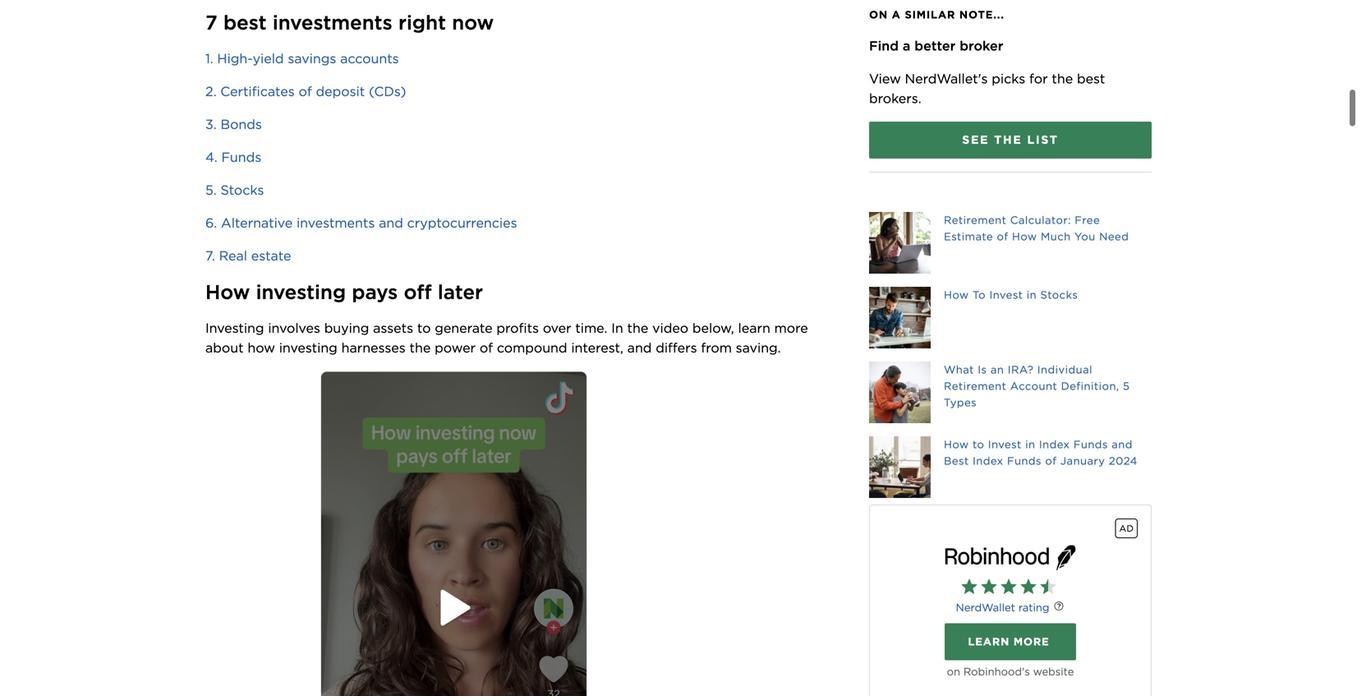Task type: describe. For each thing, give the bounding box(es) containing it.
differs
[[656, 340, 697, 356]]

is
[[978, 363, 987, 376]]

investing inside investing involves buying assets to generate profits over time. in the video below, learn more about how investing harnesses the power of compound interest, and differs from saving.
[[279, 340, 338, 356]]

nerdwallet
[[956, 601, 1016, 614]]

rating
[[1019, 601, 1050, 614]]

a for similar
[[892, 8, 901, 21]]

how to invest in index funds and best index funds of january 2024
[[944, 438, 1138, 467]]

4. funds
[[205, 149, 262, 165]]

calculator:
[[1011, 214, 1072, 226]]

2. certificates of deposit (cds)
[[205, 83, 406, 99]]

1. high-yield savings accounts link
[[205, 50, 399, 67]]

find a better broker
[[870, 38, 1004, 54]]

0 horizontal spatial best
[[224, 11, 267, 34]]

profits
[[497, 320, 539, 336]]

real
[[219, 248, 247, 264]]

of down 1. high-yield savings accounts
[[299, 83, 312, 99]]

1 vertical spatial index
[[973, 455, 1004, 467]]

now
[[452, 11, 494, 34]]

how inside retirement calculator: free estimate of how much you need
[[1013, 230, 1038, 243]]

the inside view nerdwallet's picks for the best brokers.
[[1052, 71, 1074, 87]]

6.
[[205, 215, 217, 231]]

nerdwallet rating
[[956, 601, 1050, 614]]

about
[[205, 340, 244, 356]]

january
[[1061, 455, 1106, 467]]

nerdwallet rating link
[[956, 601, 1050, 614]]

generate
[[435, 320, 493, 336]]

list
[[1028, 133, 1059, 147]]

high-
[[217, 50, 253, 67]]

how is this rating determined? image
[[1041, 590, 1077, 626]]

investing involves buying assets to generate profits over time. in the video below, learn more about how investing harnesses the power of compound interest, and differs from saving.
[[205, 320, 812, 356]]

0 vertical spatial and
[[379, 215, 403, 231]]

7 best investments right now
[[205, 11, 494, 34]]

1. high-yield savings accounts
[[205, 50, 399, 67]]

account
[[1011, 380, 1058, 392]]

much
[[1041, 230, 1071, 243]]

ad
[[1120, 523, 1134, 534]]

see the list link
[[870, 122, 1152, 159]]

5
[[1123, 380, 1130, 392]]

2 horizontal spatial funds
[[1074, 438, 1109, 451]]

the down assets
[[410, 340, 431, 356]]

savings
[[288, 50, 336, 67]]

compound
[[497, 340, 568, 356]]

on a similar note...
[[870, 8, 1005, 21]]

time.
[[576, 320, 608, 336]]

in
[[612, 320, 624, 336]]

off
[[404, 280, 432, 304]]

what is an ira? individual retirement account definition, 5 types
[[944, 363, 1130, 409]]

how to invest in stocks
[[944, 288, 1079, 301]]

investments for and
[[297, 215, 375, 231]]

3. bonds link
[[205, 116, 262, 132]]

to inside investing involves buying assets to generate profits over time. in the video below, learn more about how investing harnesses the power of compound interest, and differs from saving.
[[417, 320, 431, 336]]

what is an ira? individual retirement account definition, 5 types link
[[870, 362, 1152, 423]]

4. funds link
[[205, 149, 262, 165]]

learn
[[969, 636, 1010, 648]]

assets
[[373, 320, 413, 336]]

ira?
[[1008, 363, 1034, 376]]

learn more
[[969, 636, 1050, 648]]

individual
[[1038, 363, 1093, 376]]

investing
[[205, 320, 264, 336]]

on
[[870, 8, 888, 21]]

in for index
[[1026, 438, 1036, 451]]

learn
[[738, 320, 771, 336]]

best
[[944, 455, 969, 467]]

how for how to invest in index funds and best index funds of january 2024
[[944, 438, 969, 451]]

a for better
[[903, 38, 911, 54]]

power
[[435, 340, 476, 356]]

invest for to
[[989, 438, 1022, 451]]

an
[[991, 363, 1005, 376]]

invest for to
[[990, 288, 1024, 301]]

estimate
[[944, 230, 994, 243]]

0 vertical spatial index
[[1040, 438, 1070, 451]]

on robinhood's website
[[947, 666, 1075, 678]]

4.
[[205, 149, 218, 165]]

1 horizontal spatial funds
[[1008, 455, 1042, 467]]

types
[[944, 396, 977, 409]]

the right see at top
[[995, 133, 1023, 147]]

yield
[[253, 50, 284, 67]]

learn more link
[[945, 624, 1077, 661]]

more
[[1014, 636, 1050, 648]]

see the list
[[963, 133, 1059, 147]]

note...
[[960, 8, 1005, 21]]

involves
[[268, 320, 320, 336]]



Task type: locate. For each thing, give the bounding box(es) containing it.
and up 2024
[[1112, 438, 1133, 451]]

later
[[438, 280, 483, 304]]

the right in
[[628, 320, 649, 336]]

to
[[973, 288, 986, 301]]

5. stocks link
[[205, 182, 264, 198]]

1 vertical spatial retirement
[[944, 380, 1007, 392]]

how
[[1013, 230, 1038, 243], [205, 280, 250, 304], [944, 288, 969, 301], [944, 438, 969, 451]]

more
[[775, 320, 809, 336]]

7. real estate link
[[205, 248, 291, 264]]

of inside how to invest in index funds and best index funds of january 2024
[[1046, 455, 1057, 467]]

brokers.
[[870, 90, 922, 106]]

how investing pays off later
[[205, 280, 489, 304]]

pays
[[352, 280, 398, 304]]

deposit
[[316, 83, 365, 99]]

investments up savings
[[273, 11, 393, 34]]

1 vertical spatial investing
[[279, 340, 338, 356]]

how for how to invest in stocks
[[944, 288, 969, 301]]

how up investing
[[205, 280, 250, 304]]

retirement inside retirement calculator: free estimate of how much you need
[[944, 214, 1007, 226]]

0 horizontal spatial stocks
[[221, 182, 264, 198]]

0 horizontal spatial to
[[417, 320, 431, 336]]

buying
[[324, 320, 369, 336]]

1 vertical spatial funds
[[1074, 438, 1109, 451]]

1 horizontal spatial and
[[628, 340, 652, 356]]

2 vertical spatial funds
[[1008, 455, 1042, 467]]

how
[[248, 340, 275, 356]]

in for stocks
[[1027, 288, 1037, 301]]

how for how investing pays off later
[[205, 280, 250, 304]]

stocks right 5.
[[221, 182, 264, 198]]

retirement calculator: free estimate of how much you need
[[944, 214, 1130, 243]]

robinhood image
[[945, 545, 1077, 571]]

3.
[[205, 116, 217, 132]]

what
[[944, 363, 975, 376]]

investments for right
[[273, 11, 393, 34]]

best right 7
[[224, 11, 267, 34]]

funds right '4.'
[[221, 149, 262, 165]]

saving.
[[736, 340, 781, 356]]

2. certificates of deposit (cds) link
[[205, 83, 406, 99]]

1 vertical spatial to
[[973, 438, 985, 451]]

similar
[[905, 8, 956, 21]]

1.
[[205, 50, 213, 67]]

over
[[543, 320, 572, 336]]

0 horizontal spatial a
[[892, 8, 901, 21]]

see
[[963, 133, 990, 147]]

funds up january
[[1074, 438, 1109, 451]]

a right the find
[[903, 38, 911, 54]]

in inside how to invest in index funds and best index funds of january 2024
[[1026, 438, 1036, 451]]

2 vertical spatial and
[[1112, 438, 1133, 451]]

find
[[870, 38, 899, 54]]

1 horizontal spatial a
[[903, 38, 911, 54]]

in right to
[[1027, 288, 1037, 301]]

7. real estate
[[205, 248, 291, 264]]

retirement calculator: free estimate of how much you need link
[[870, 212, 1152, 274]]

and left differs
[[628, 340, 652, 356]]

rated 4.3 out of 5 image
[[962, 578, 1060, 597]]

1 vertical spatial best
[[1077, 71, 1106, 87]]

6. alternative investments and cryptocurrencies
[[205, 215, 517, 231]]

0 vertical spatial invest
[[990, 288, 1024, 301]]

1 retirement from the top
[[944, 214, 1007, 226]]

index
[[1040, 438, 1070, 451], [973, 455, 1004, 467]]

and
[[379, 215, 403, 231], [628, 340, 652, 356], [1112, 438, 1133, 451]]

from
[[701, 340, 732, 356]]

certificates
[[220, 83, 295, 99]]

need
[[1100, 230, 1130, 243]]

best right for
[[1077, 71, 1106, 87]]

how to invest in stocks link
[[870, 287, 1152, 348]]

invest right to
[[990, 288, 1024, 301]]

how up the best
[[944, 438, 969, 451]]

interest,
[[571, 340, 624, 356]]

below,
[[693, 320, 735, 336]]

7.
[[205, 248, 215, 264]]

investing down involves
[[279, 340, 338, 356]]

retirement up estimate
[[944, 214, 1007, 226]]

5.
[[205, 182, 217, 198]]

of left january
[[1046, 455, 1057, 467]]

0 horizontal spatial funds
[[221, 149, 262, 165]]

in
[[1027, 288, 1037, 301], [1026, 438, 1036, 451]]

you
[[1075, 230, 1096, 243]]

to right assets
[[417, 320, 431, 336]]

of right estimate
[[997, 230, 1009, 243]]

how to invest in index funds and best index funds of january 2024 link
[[870, 436, 1152, 498]]

alternative
[[221, 215, 293, 231]]

funds left january
[[1008, 455, 1042, 467]]

retirement down is
[[944, 380, 1007, 392]]

2 retirement from the top
[[944, 380, 1007, 392]]

0 vertical spatial in
[[1027, 288, 1037, 301]]

definition,
[[1062, 380, 1120, 392]]

investments up 'how investing pays off later'
[[297, 215, 375, 231]]

1 horizontal spatial to
[[973, 438, 985, 451]]

website
[[1034, 666, 1075, 678]]

a right on
[[892, 8, 901, 21]]

picks
[[992, 71, 1026, 87]]

1 vertical spatial a
[[903, 38, 911, 54]]

how left to
[[944, 288, 969, 301]]

1 vertical spatial and
[[628, 340, 652, 356]]

video
[[653, 320, 689, 336]]

on
[[947, 666, 961, 678]]

0 vertical spatial a
[[892, 8, 901, 21]]

better
[[915, 38, 956, 54]]

of inside investing involves buying assets to generate profits over time. in the video below, learn more about how investing harnesses the power of compound interest, and differs from saving.
[[480, 340, 493, 356]]

2024
[[1109, 455, 1138, 467]]

1 horizontal spatial index
[[1040, 438, 1070, 451]]

1 vertical spatial stocks
[[1041, 288, 1079, 301]]

robinhood's
[[964, 666, 1030, 678]]

3. bonds
[[205, 116, 262, 132]]

best inside view nerdwallet's picks for the best brokers.
[[1077, 71, 1106, 87]]

2 horizontal spatial and
[[1112, 438, 1133, 451]]

of inside retirement calculator: free estimate of how much you need
[[997, 230, 1009, 243]]

1 horizontal spatial best
[[1077, 71, 1106, 87]]

and up pays
[[379, 215, 403, 231]]

invest down what is an ira? individual retirement account definition, 5 types link
[[989, 438, 1022, 451]]

of down generate
[[480, 340, 493, 356]]

how down "calculator:" on the right of page
[[1013, 230, 1038, 243]]

harnesses
[[342, 340, 406, 356]]

0 vertical spatial funds
[[221, 149, 262, 165]]

estate
[[251, 248, 291, 264]]

0 vertical spatial retirement
[[944, 214, 1007, 226]]

invest inside how to invest in index funds and best index funds of january 2024
[[989, 438, 1022, 451]]

and inside how to invest in index funds and best index funds of january 2024
[[1112, 438, 1133, 451]]

to down types
[[973, 438, 985, 451]]

0 vertical spatial best
[[224, 11, 267, 34]]

0 horizontal spatial index
[[973, 455, 1004, 467]]

stocks down much
[[1041, 288, 1079, 301]]

retirement inside what is an ira? individual retirement account definition, 5 types
[[944, 380, 1007, 392]]

the right for
[[1052, 71, 1074, 87]]

0 vertical spatial investments
[[273, 11, 393, 34]]

view
[[870, 71, 901, 87]]

free
[[1075, 214, 1101, 226]]

and inside investing involves buying assets to generate profits over time. in the video below, learn more about how investing harnesses the power of compound interest, and differs from saving.
[[628, 340, 652, 356]]

cryptocurrencies
[[407, 215, 517, 231]]

0 vertical spatial to
[[417, 320, 431, 336]]

in down what is an ira? individual retirement account definition, 5 types link
[[1026, 438, 1036, 451]]

index up january
[[1040, 438, 1070, 451]]

0 horizontal spatial and
[[379, 215, 403, 231]]

2.
[[205, 83, 217, 99]]

0 vertical spatial stocks
[[221, 182, 264, 198]]

1 vertical spatial in
[[1026, 438, 1036, 451]]

to inside how to invest in index funds and best index funds of january 2024
[[973, 438, 985, 451]]

nerdwallet's
[[905, 71, 988, 87]]

1 vertical spatial invest
[[989, 438, 1022, 451]]

best
[[224, 11, 267, 34], [1077, 71, 1106, 87]]

investing up involves
[[256, 280, 346, 304]]

bonds
[[221, 116, 262, 132]]

investments
[[273, 11, 393, 34], [297, 215, 375, 231]]

index right the best
[[973, 455, 1004, 467]]

0 vertical spatial investing
[[256, 280, 346, 304]]

how inside how to invest in index funds and best index funds of january 2024
[[944, 438, 969, 451]]

broker
[[960, 38, 1004, 54]]

5. stocks
[[205, 182, 264, 198]]

1 horizontal spatial stocks
[[1041, 288, 1079, 301]]

the
[[1052, 71, 1074, 87], [995, 133, 1023, 147], [628, 320, 649, 336], [410, 340, 431, 356]]

1 vertical spatial investments
[[297, 215, 375, 231]]

view nerdwallet's picks for the best brokers.
[[870, 71, 1110, 106]]



Task type: vqa. For each thing, say whether or not it's contained in the screenshot.
index to the right
yes



